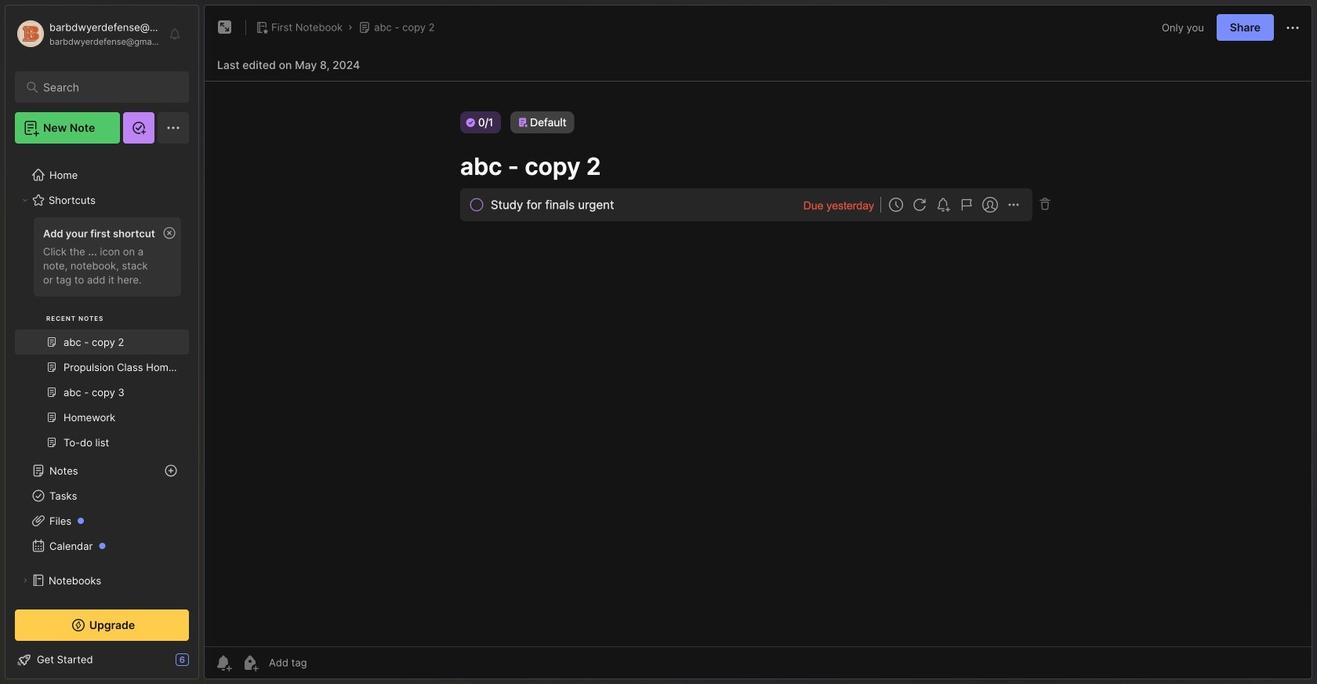 Task type: locate. For each thing, give the bounding box(es) containing it.
group inside main "element"
[[15, 213, 189, 464]]

group
[[15, 213, 189, 464]]

click to collapse image
[[198, 655, 210, 674]]

Search text field
[[43, 80, 168, 95]]

expand notebooks image
[[20, 576, 30, 585]]

tree
[[5, 153, 198, 678]]

add tag image
[[241, 653, 260, 672]]

main element
[[0, 0, 204, 684]]

Help and Learning task checklist field
[[5, 647, 198, 672]]

None search field
[[43, 78, 168, 96]]

none search field inside main "element"
[[43, 78, 168, 96]]



Task type: describe. For each thing, give the bounding box(es) containing it.
tree inside main "element"
[[5, 153, 198, 678]]

more actions image
[[1284, 18, 1303, 37]]

note window element
[[204, 5, 1313, 683]]

Account field
[[15, 18, 160, 49]]

More actions field
[[1284, 18, 1303, 37]]

Add tag field
[[268, 656, 385, 670]]

expand note image
[[216, 18, 235, 37]]

add a reminder image
[[214, 653, 233, 672]]

Note Editor text field
[[205, 81, 1312, 646]]



Task type: vqa. For each thing, say whether or not it's contained in the screenshot.
MAIN element
yes



